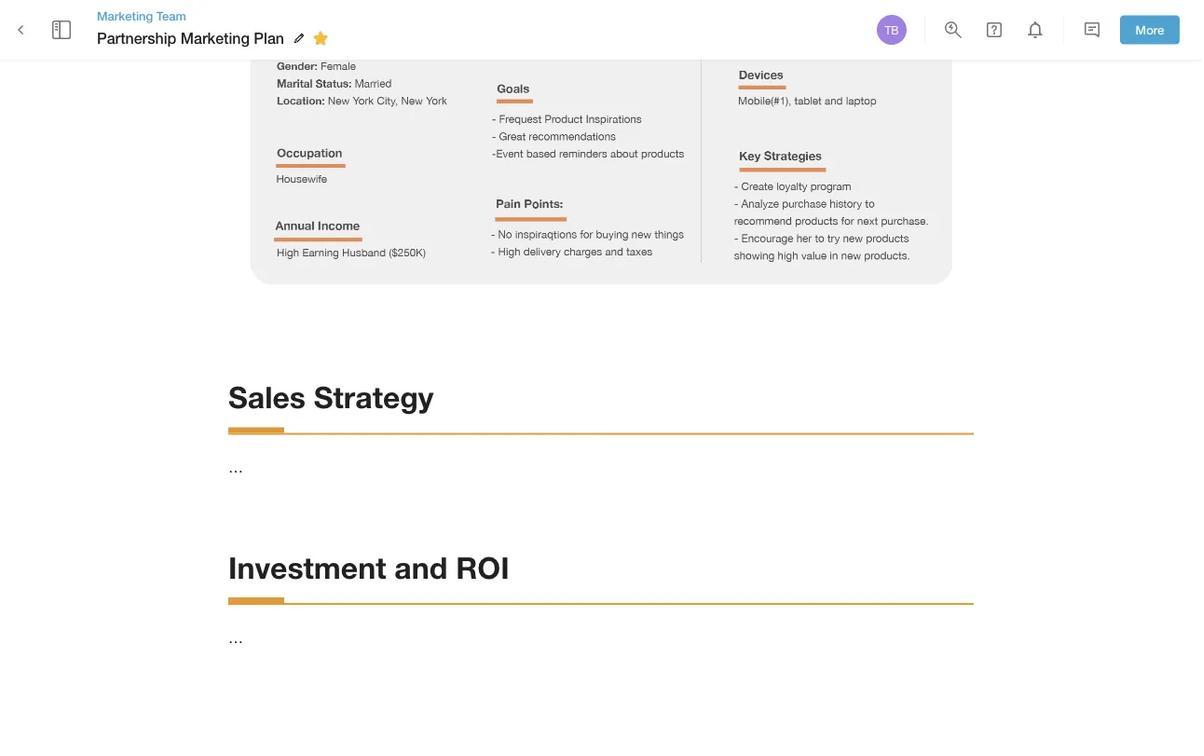 Task type: vqa. For each thing, say whether or not it's contained in the screenshot.
second "…" from the bottom of the page
yes



Task type: locate. For each thing, give the bounding box(es) containing it.
more button
[[1121, 15, 1180, 44]]

1 horizontal spatial marketing
[[181, 29, 250, 47]]

investment and roi
[[228, 549, 510, 585]]

marketing up partnership
[[97, 8, 153, 23]]

marketing inside marketing team "link"
[[97, 8, 153, 23]]

…
[[228, 459, 243, 476], [228, 629, 243, 647]]

investment
[[228, 549, 386, 585]]

0 horizontal spatial marketing
[[97, 8, 153, 23]]

marketing
[[97, 8, 153, 23], [181, 29, 250, 47]]

0 vertical spatial marketing
[[97, 8, 153, 23]]

team
[[156, 8, 186, 23]]

0 vertical spatial …
[[228, 459, 243, 476]]

marketing team
[[97, 8, 186, 23]]

partnership marketing plan
[[97, 29, 284, 47]]

sales strategy
[[228, 379, 434, 414]]

strategy
[[314, 379, 434, 414]]

marketing down marketing team "link"
[[181, 29, 250, 47]]

remove favorite image
[[309, 27, 332, 49]]

tb
[[885, 23, 899, 36]]

1 vertical spatial …
[[228, 629, 243, 647]]



Task type: describe. For each thing, give the bounding box(es) containing it.
sales
[[228, 379, 306, 414]]

marketing team link
[[97, 7, 335, 24]]

more
[[1136, 22, 1165, 37]]

1 … from the top
[[228, 459, 243, 476]]

1 vertical spatial marketing
[[181, 29, 250, 47]]

2 … from the top
[[228, 629, 243, 647]]

tb button
[[874, 12, 910, 48]]

roi
[[456, 549, 510, 585]]

partnership
[[97, 29, 177, 47]]

and
[[395, 549, 448, 585]]

plan
[[254, 29, 284, 47]]



